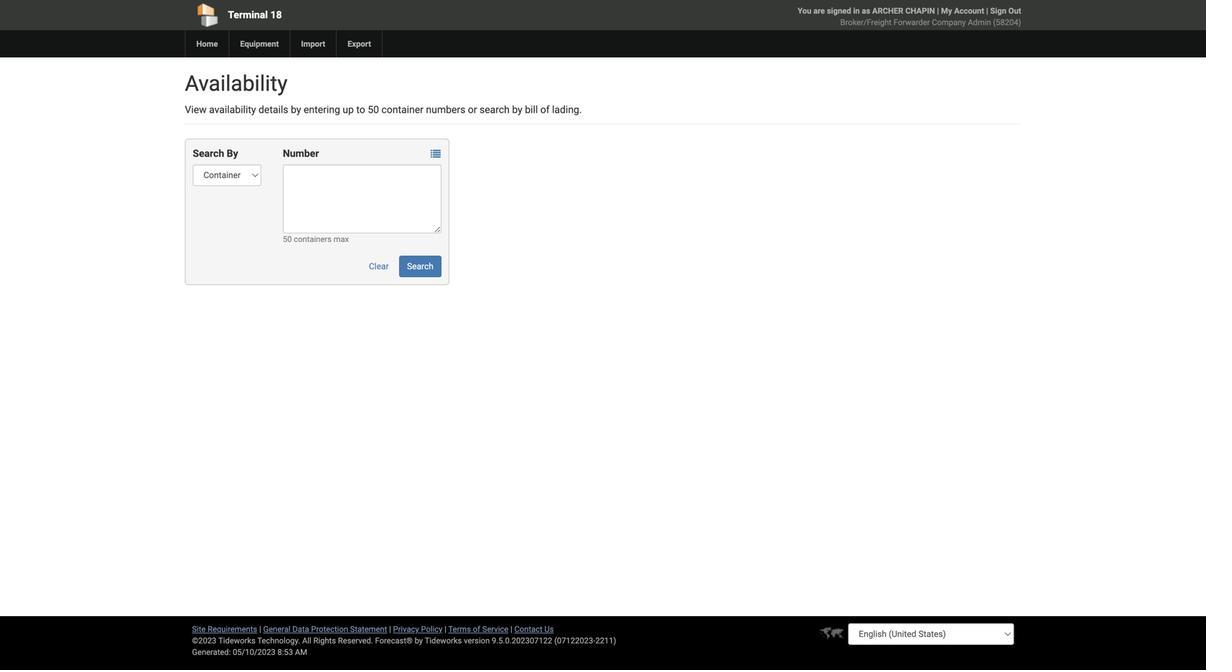 Task type: locate. For each thing, give the bounding box(es) containing it.
archer
[[873, 6, 904, 15]]

containers
[[294, 235, 332, 244]]

by
[[291, 104, 301, 116], [512, 104, 523, 116], [415, 636, 423, 645]]

general data protection statement link
[[263, 625, 387, 634]]

site requirements | general data protection statement | privacy policy | terms of service | contact us ©2023 tideworks technology. all rights reserved. forecast® by tideworks version 9.5.0.202307122 (07122023-2211) generated: 05/10/2023 8:53 am
[[192, 625, 617, 657]]

0 horizontal spatial of
[[473, 625, 481, 634]]

9.5.0.202307122
[[492, 636, 553, 645]]

am
[[295, 648, 307, 657]]

general
[[263, 625, 291, 634]]

forecast®
[[375, 636, 413, 645]]

export
[[348, 39, 371, 48]]

1 horizontal spatial search
[[407, 261, 434, 272]]

view availability details by entering up to 50 container numbers or search by bill of lading.
[[185, 104, 582, 116]]

search left by
[[193, 148, 224, 159]]

of up "version"
[[473, 625, 481, 634]]

all
[[302, 636, 312, 645]]

0 horizontal spatial search
[[193, 148, 224, 159]]

you
[[798, 6, 812, 15]]

2211)
[[596, 636, 617, 645]]

you are signed in as archer chapin | my account | sign out broker/freight forwarder company admin (58204)
[[798, 6, 1022, 27]]

1 vertical spatial of
[[473, 625, 481, 634]]

clear button
[[361, 256, 397, 277]]

availability
[[209, 104, 256, 116]]

technology.
[[257, 636, 300, 645]]

are
[[814, 6, 825, 15]]

(07122023-
[[555, 636, 596, 645]]

| up the 9.5.0.202307122
[[511, 625, 513, 634]]

| up tideworks
[[445, 625, 447, 634]]

my account link
[[942, 6, 985, 15]]

of
[[541, 104, 550, 116], [473, 625, 481, 634]]

by right details
[[291, 104, 301, 116]]

1 vertical spatial search
[[407, 261, 434, 272]]

50 left containers
[[283, 235, 292, 244]]

privacy policy link
[[393, 625, 443, 634]]

search button
[[399, 256, 442, 277]]

terms of service link
[[449, 625, 509, 634]]

by left bill
[[512, 104, 523, 116]]

05/10/2023
[[233, 648, 276, 657]]

|
[[938, 6, 940, 15], [987, 6, 989, 15], [259, 625, 261, 634], [389, 625, 391, 634], [445, 625, 447, 634], [511, 625, 513, 634]]

of right bill
[[541, 104, 550, 116]]

account
[[955, 6, 985, 15]]

search right clear
[[407, 261, 434, 272]]

home
[[196, 39, 218, 48]]

contact
[[515, 625, 543, 634]]

search inside "button"
[[407, 261, 434, 272]]

policy
[[421, 625, 443, 634]]

in
[[854, 6, 860, 15]]

terminal 18
[[228, 9, 282, 21]]

container
[[382, 104, 424, 116]]

rights
[[314, 636, 336, 645]]

statement
[[350, 625, 387, 634]]

1 horizontal spatial of
[[541, 104, 550, 116]]

privacy
[[393, 625, 419, 634]]

50
[[368, 104, 379, 116], [283, 235, 292, 244]]

up
[[343, 104, 354, 116]]

50 right to at the top of the page
[[368, 104, 379, 116]]

site
[[192, 625, 206, 634]]

1 horizontal spatial 50
[[368, 104, 379, 116]]

by down privacy policy link
[[415, 636, 423, 645]]

protection
[[311, 625, 348, 634]]

0 vertical spatial 50
[[368, 104, 379, 116]]

equipment link
[[229, 30, 290, 57]]

out
[[1009, 6, 1022, 15]]

0 vertical spatial of
[[541, 104, 550, 116]]

1 horizontal spatial by
[[415, 636, 423, 645]]

| left general
[[259, 625, 261, 634]]

numbers
[[426, 104, 466, 116]]

search
[[193, 148, 224, 159], [407, 261, 434, 272]]

sign out link
[[991, 6, 1022, 15]]

0 horizontal spatial 50
[[283, 235, 292, 244]]

contact us link
[[515, 625, 554, 634]]

8:53
[[278, 648, 293, 657]]

(58204)
[[994, 18, 1022, 27]]

©2023 tideworks
[[192, 636, 256, 645]]

search for search by
[[193, 148, 224, 159]]

0 vertical spatial search
[[193, 148, 224, 159]]

import link
[[290, 30, 336, 57]]



Task type: describe. For each thing, give the bounding box(es) containing it.
2 horizontal spatial by
[[512, 104, 523, 116]]

Number text field
[[283, 164, 442, 233]]

| left my
[[938, 6, 940, 15]]

version
[[464, 636, 490, 645]]

admin
[[968, 18, 992, 27]]

as
[[862, 6, 871, 15]]

bill
[[525, 104, 538, 116]]

generated:
[[192, 648, 231, 657]]

terms
[[449, 625, 471, 634]]

0 horizontal spatial by
[[291, 104, 301, 116]]

tideworks
[[425, 636, 462, 645]]

chapin
[[906, 6, 936, 15]]

max
[[334, 235, 349, 244]]

to
[[356, 104, 365, 116]]

| up "forecast®"
[[389, 625, 391, 634]]

data
[[293, 625, 309, 634]]

lading.
[[552, 104, 582, 116]]

availability
[[185, 71, 288, 96]]

50 containers max
[[283, 235, 349, 244]]

entering
[[304, 104, 340, 116]]

number
[[283, 148, 319, 159]]

site requirements link
[[192, 625, 257, 634]]

terminal 18 link
[[185, 0, 521, 30]]

details
[[259, 104, 288, 116]]

search for search
[[407, 261, 434, 272]]

requirements
[[208, 625, 257, 634]]

show list image
[[431, 149, 441, 159]]

by inside site requirements | general data protection statement | privacy policy | terms of service | contact us ©2023 tideworks technology. all rights reserved. forecast® by tideworks version 9.5.0.202307122 (07122023-2211) generated: 05/10/2023 8:53 am
[[415, 636, 423, 645]]

terminal
[[228, 9, 268, 21]]

equipment
[[240, 39, 279, 48]]

us
[[545, 625, 554, 634]]

service
[[483, 625, 509, 634]]

my
[[942, 6, 953, 15]]

or
[[468, 104, 477, 116]]

import
[[301, 39, 325, 48]]

search by
[[193, 148, 238, 159]]

1 vertical spatial 50
[[283, 235, 292, 244]]

| left sign
[[987, 6, 989, 15]]

signed
[[827, 6, 852, 15]]

sign
[[991, 6, 1007, 15]]

of inside site requirements | general data protection statement | privacy policy | terms of service | contact us ©2023 tideworks technology. all rights reserved. forecast® by tideworks version 9.5.0.202307122 (07122023-2211) generated: 05/10/2023 8:53 am
[[473, 625, 481, 634]]

export link
[[336, 30, 382, 57]]

home link
[[185, 30, 229, 57]]

forwarder
[[894, 18, 930, 27]]

broker/freight
[[841, 18, 892, 27]]

reserved.
[[338, 636, 373, 645]]

company
[[932, 18, 966, 27]]

view
[[185, 104, 207, 116]]

18
[[270, 9, 282, 21]]

by
[[227, 148, 238, 159]]

search
[[480, 104, 510, 116]]

clear
[[369, 261, 389, 272]]



Task type: vqa. For each thing, say whether or not it's contained in the screenshot.
Forwarder
yes



